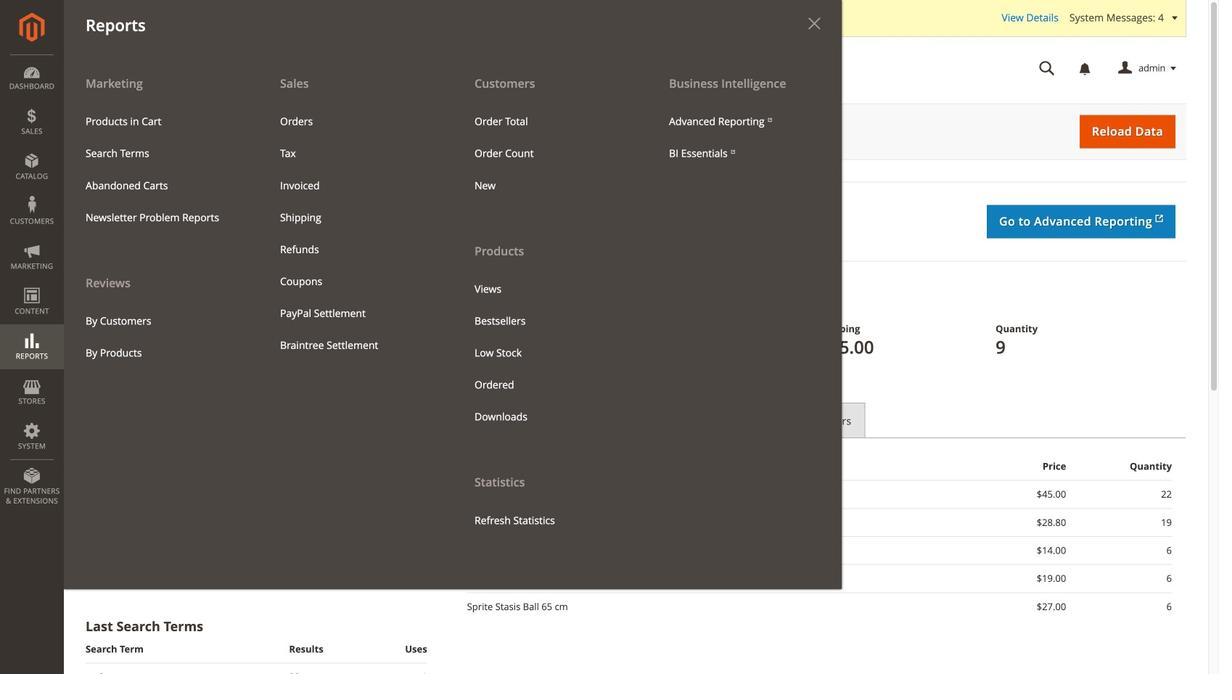 Task type: locate. For each thing, give the bounding box(es) containing it.
menu bar
[[0, 0, 842, 589]]

menu
[[64, 67, 842, 589], [64, 67, 258, 369], [453, 67, 647, 537], [75, 106, 247, 234], [269, 106, 442, 361], [464, 106, 637, 202], [658, 106, 831, 170], [464, 273, 637, 433], [75, 305, 247, 369]]

magento admin panel image
[[19, 12, 45, 42]]



Task type: vqa. For each thing, say whether or not it's contained in the screenshot.
tab list
no



